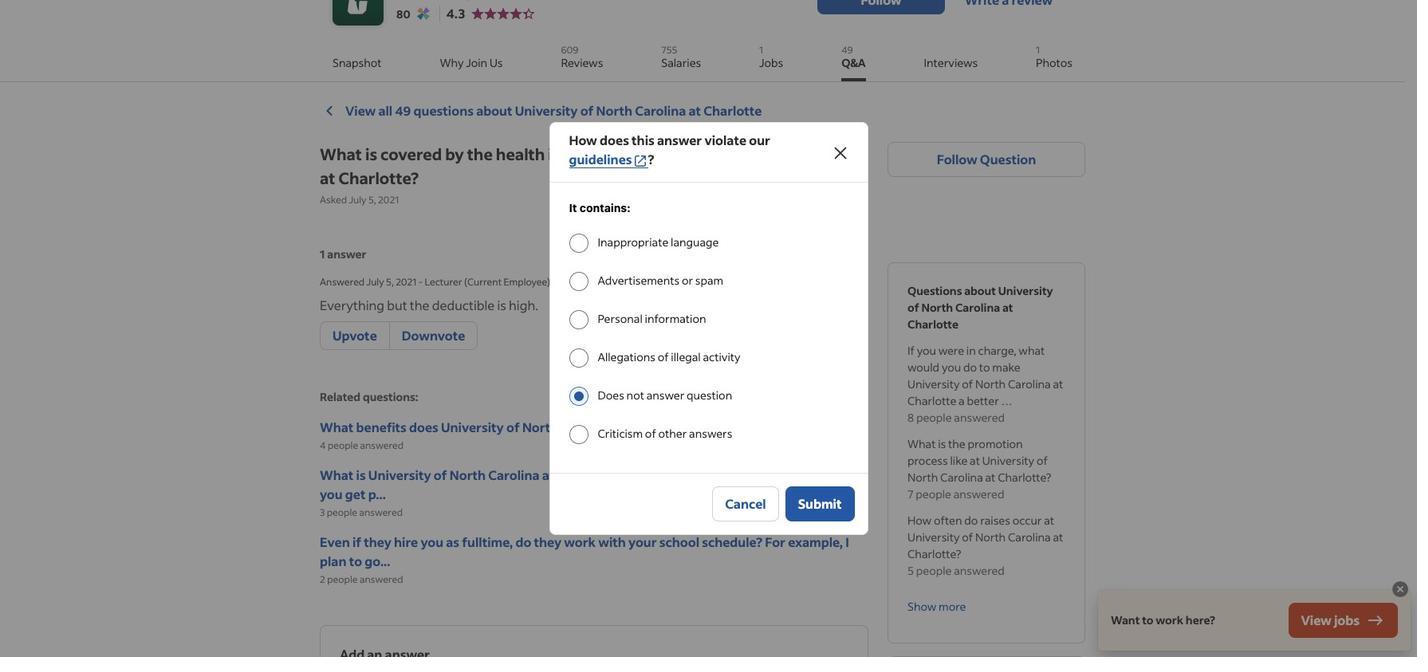 Task type: describe. For each thing, give the bounding box(es) containing it.
at inside what benefits does university of north carolina at charlotte offer? 4 people answered
[[615, 419, 627, 436]]

north inside how often do raises occur at university of north carolina at charlotte? 5 people answered
[[975, 530, 1006, 545]]

does
[[598, 388, 624, 403]]

criticism
[[598, 426, 643, 441]]

not
[[627, 388, 644, 403]]

inappropriate language
[[598, 235, 719, 250]]

offer?
[[691, 419, 727, 436]]

follow question
[[937, 151, 1036, 168]]

report image
[[854, 336, 869, 350]]

join
[[466, 55, 487, 70]]

does inside dialog
[[600, 132, 629, 148]]

it contains:
[[569, 201, 631, 215]]

contains:
[[580, 201, 631, 215]]

609
[[561, 44, 579, 56]]

charlotte inside what is university of north carolina at charlotte sick leave policy? how many sick days do you get p... 3 people answered
[[557, 467, 615, 484]]

university inside what is the promotion process like at university of north carolina at charlotte? 7 people answered
[[982, 453, 1035, 468]]

for
[[765, 534, 786, 551]]

at inside questions about university of north carolina at charlotte
[[1002, 300, 1013, 315]]

advertisements or spam
[[598, 273, 724, 288]]

north inside what is university of north carolina at charlotte sick leave policy? how many sick days do you get p... 3 people answered
[[450, 467, 486, 484]]

answered july 5, 2021 - lecturer (current employee) - chhs
[[320, 276, 584, 288]]

49 q&a
[[842, 44, 866, 70]]

everything
[[320, 297, 384, 314]]

north inside if you were in charge, what would you do to make university of north carolina at charlotte a better … 8 people answered
[[975, 377, 1006, 392]]

work inside the even if they hire you as fulltime, do they work with your school schedule? for example, i plan to go... 2 people answered
[[564, 534, 596, 551]]

answered inside if you were in charge, what would you do to make university of north carolina at charlotte a better … 8 people answered
[[954, 410, 1005, 425]]

1 for jobs
[[759, 44, 763, 56]]

photos
[[1036, 55, 1073, 70]]

follow question button
[[888, 142, 1085, 177]]

show more
[[908, 599, 966, 614]]

5, inside what is covered by the health insurance at university of north carolina at charlotte? asked july 5, 2021
[[368, 194, 376, 206]]

process
[[908, 453, 948, 468]]

want to work here?
[[1111, 613, 1215, 628]]

chhs
[[558, 276, 584, 288]]

you inside what is university of north carolina at charlotte sick leave policy? how many sick days do you get p... 3 people answered
[[320, 486, 343, 503]]

policy?
[[679, 467, 722, 484]]

you inside the even if they hire you as fulltime, do they work with your school schedule? for example, i plan to go... 2 people answered
[[421, 534, 444, 551]]

49 inside 49 q&a
[[842, 44, 853, 56]]

2
[[320, 574, 325, 586]]

activity
[[703, 349, 741, 365]]

personal information
[[598, 311, 706, 326]]

interviews link
[[924, 38, 978, 81]]

more
[[939, 599, 966, 614]]

answered inside what is university of north carolina at charlotte sick leave policy? how many sick days do you get p... 3 people answered
[[359, 507, 403, 519]]

guidelines link
[[569, 151, 648, 169]]

what is the promotion process like at university of north carolina at charlotte? 7 people answered
[[908, 437, 1052, 502]]

related questions:
[[320, 390, 418, 405]]

people inside if you were in charge, what would you do to make university of north carolina at charlotte a better … 8 people answered
[[916, 410, 952, 425]]

charlotte? inside what is the promotion process like at university of north carolina at charlotte? 7 people answered
[[998, 470, 1052, 485]]

get
[[345, 486, 366, 503]]

755
[[661, 44, 677, 56]]

4
[[320, 440, 326, 452]]

asked
[[320, 194, 347, 206]]

even
[[320, 534, 350, 551]]

everything but the deductible is high.
[[320, 297, 538, 314]]

deductible
[[432, 297, 495, 314]]

of inside how often do raises occur at university of north carolina at charlotte? 5 people answered
[[962, 530, 973, 545]]

do inside if you were in charge, what would you do to make university of north carolina at charlotte a better … 8 people answered
[[963, 360, 977, 375]]

submit button
[[785, 487, 855, 522]]

what is covered by the health insurance at university of north carolina at charlotte? asked july 5, 2021
[[320, 144, 859, 206]]

july inside what is covered by the health insurance at university of north carolina at charlotte? asked july 5, 2021
[[349, 194, 367, 206]]

university inside if you were in charge, what would you do to make university of north carolina at charlotte a better … 8 people answered
[[908, 377, 960, 392]]

july inside what is covered by the health insurance at university of north carolina at charlotte? element
[[367, 276, 384, 288]]

how does this answer violate our
[[569, 132, 770, 148]]

charge,
[[978, 343, 1016, 358]]

personal
[[598, 311, 643, 326]]

example,
[[788, 534, 843, 551]]

people inside what is university of north carolina at charlotte sick leave policy? how many sick days do you get p... 3 people answered
[[327, 507, 357, 519]]

charlotte inside what benefits does university of north carolina at charlotte offer? 4 people answered
[[630, 419, 688, 436]]

people inside what benefits does university of north carolina at charlotte offer? 4 people answered
[[328, 440, 358, 452]]

answered inside what benefits does university of north carolina at charlotte offer? 4 people answered
[[360, 440, 404, 452]]

questions
[[414, 102, 474, 119]]

health
[[496, 144, 545, 165]]

a
[[959, 394, 965, 409]]

3
[[320, 507, 325, 519]]

how inside what is university of north carolina at charlotte sick leave policy? how many sick days do you get p... 3 people answered
[[725, 467, 753, 484]]

…
[[1001, 394, 1013, 409]]

north inside what is covered by the health insurance at university of north carolina at charlotte? asked july 5, 2021
[[747, 144, 792, 165]]

carolina inside how often do raises occur at university of north carolina at charlotte? 5 people answered
[[1008, 530, 1051, 545]]

benefits
[[356, 419, 407, 436]]

plan
[[320, 553, 346, 570]]

language
[[671, 235, 719, 250]]

755 salaries
[[661, 44, 701, 70]]

how for how often do raises occur at university of north carolina at charlotte? 5 people answered
[[908, 513, 932, 528]]

2 sick from the left
[[792, 467, 816, 484]]

people inside the even if they hire you as fulltime, do they work with your school schedule? for example, i plan to go... 2 people answered
[[327, 574, 358, 586]]

why
[[440, 55, 464, 70]]

what
[[1019, 343, 1045, 358]]

occur
[[1013, 513, 1042, 528]]

promotion
[[968, 437, 1023, 452]]

1 sick from the left
[[618, 467, 642, 484]]

is left the high.
[[497, 297, 506, 314]]

why join us
[[440, 55, 503, 70]]

at inside view all 49 questions about university of north carolina at charlotte 'link'
[[689, 102, 701, 119]]

the inside what is covered by the health insurance at university of north carolina at charlotte? asked july 5, 2021
[[467, 144, 493, 165]]

university inside what is covered by the health insurance at university of north carolina at charlotte? asked july 5, 2021
[[645, 144, 724, 165]]

charlotte inside 'link'
[[704, 102, 762, 119]]

?
[[648, 151, 654, 167]]

inappropriate
[[598, 235, 669, 250]]

often
[[934, 513, 962, 528]]

high.
[[509, 297, 538, 314]]

of inside what is university of north carolina at charlotte sick leave policy? how many sick days do you get p... 3 people answered
[[434, 467, 447, 484]]

do inside the even if they hire you as fulltime, do they work with your school schedule? for example, i plan to go... 2 people answered
[[516, 534, 531, 551]]

leave
[[644, 467, 677, 484]]

north inside what benefits does university of north carolina at charlotte offer? 4 people answered
[[522, 419, 559, 436]]

violate
[[705, 132, 747, 148]]

answered inside the even if they hire you as fulltime, do they work with your school schedule? for example, i plan to go... 2 people answered
[[360, 574, 403, 586]]

want
[[1111, 613, 1140, 628]]

cancel
[[725, 495, 766, 512]]

what is covered by the health insurance at university of north carolina at charlotte? element
[[320, 263, 869, 613]]

salaries
[[661, 55, 701, 70]]

8
[[908, 410, 914, 425]]

does inside what benefits does university of north carolina at charlotte offer? 4 people answered
[[409, 419, 438, 436]]

view for view all 49 questions about university of north carolina at charlotte
[[345, 102, 376, 119]]

but
[[387, 297, 407, 314]]

2 they from the left
[[534, 534, 562, 551]]

why join us link
[[440, 38, 503, 81]]

80
[[396, 6, 410, 21]]

charlotte inside questions about university of north carolina at charlotte
[[908, 317, 959, 332]]



Task type: locate. For each thing, give the bounding box(es) containing it.
2 vertical spatial to
[[1142, 613, 1154, 628]]

do inside what is university of north carolina at charlotte sick leave policy? how many sick days do you get p... 3 people answered
[[849, 467, 865, 484]]

july right the asked at the left of the page
[[349, 194, 367, 206]]

what benefits does university of north carolina at charlotte offer? 4 people answered
[[320, 419, 727, 452]]

1 horizontal spatial they
[[534, 534, 562, 551]]

other
[[658, 426, 687, 441]]

0 vertical spatial 5,
[[368, 194, 376, 206]]

charlotte inside if you were in charge, what would you do to make university of north carolina at charlotte a better … 8 people answered
[[908, 394, 957, 409]]

0 vertical spatial charlotte?
[[339, 168, 419, 189]]

0 horizontal spatial work
[[564, 534, 596, 551]]

answered down go...
[[360, 574, 403, 586]]

to down charge,
[[979, 360, 990, 375]]

university
[[515, 102, 578, 119], [645, 144, 724, 165], [998, 283, 1053, 299], [908, 377, 960, 392], [441, 419, 504, 436], [982, 453, 1035, 468], [368, 467, 431, 484], [908, 530, 960, 545]]

would
[[908, 360, 940, 375]]

the right 'by'
[[467, 144, 493, 165]]

the
[[467, 144, 493, 165], [410, 297, 430, 314], [948, 437, 966, 452]]

is for charlotte?
[[365, 144, 377, 165]]

do right days
[[849, 467, 865, 484]]

1 horizontal spatial does
[[600, 132, 629, 148]]

show more button
[[908, 589, 966, 624]]

you up 3
[[320, 486, 343, 503]]

university inside what is university of north carolina at charlotte sick leave policy? how many sick days do you get p... 3 people answered
[[368, 467, 431, 484]]

how inside dialog
[[569, 132, 597, 148]]

at inside what is university of north carolina at charlotte sick leave policy? how many sick days do you get p... 3 people answered
[[542, 467, 554, 484]]

north inside view all 49 questions about university of north carolina at charlotte 'link'
[[596, 102, 632, 119]]

it
[[569, 201, 577, 215]]

answered
[[320, 276, 365, 288]]

answered down better
[[954, 410, 1005, 425]]

questions about university of north carolina at charlotte
[[908, 283, 1053, 332]]

you left as
[[421, 534, 444, 551]]

2 - from the left
[[552, 276, 557, 288]]

1 horizontal spatial charlotte?
[[908, 547, 961, 562]]

do inside how often do raises occur at university of north carolina at charlotte? 5 people answered
[[964, 513, 978, 528]]

here?
[[1186, 613, 1215, 628]]

view left jobs
[[1301, 612, 1332, 628]]

or
[[682, 273, 693, 288]]

like
[[950, 453, 968, 468]]

carolina right our
[[795, 144, 859, 165]]

2 vertical spatial answer
[[647, 388, 685, 403]]

4.3
[[446, 5, 465, 22]]

0 horizontal spatial about
[[476, 102, 512, 119]]

by
[[445, 144, 464, 165]]

what up process on the right bottom of page
[[908, 437, 936, 452]]

1 vertical spatial 49
[[395, 102, 411, 119]]

what for the
[[908, 437, 936, 452]]

0 horizontal spatial they
[[364, 534, 391, 551]]

None radio
[[569, 310, 588, 329], [569, 349, 588, 368], [569, 425, 588, 444], [569, 310, 588, 329], [569, 349, 588, 368], [569, 425, 588, 444]]

0 vertical spatial how
[[569, 132, 597, 148]]

july
[[349, 194, 367, 206], [367, 276, 384, 288]]

covered
[[380, 144, 442, 165]]

answer right this at the top left
[[657, 132, 702, 148]]

1 horizontal spatial 5,
[[386, 276, 394, 288]]

1 horizontal spatial 1
[[759, 44, 763, 56]]

to inside the even if they hire you as fulltime, do they work with your school schedule? for example, i plan to go... 2 people answered
[[349, 553, 362, 570]]

of inside questions about university of north carolina at charlotte
[[908, 300, 919, 315]]

submit
[[798, 495, 842, 512]]

0 vertical spatial july
[[349, 194, 367, 206]]

2021 up but
[[396, 276, 417, 288]]

is up get at the left
[[356, 467, 366, 484]]

allegations of illegal activity
[[598, 349, 741, 365]]

5
[[908, 563, 914, 579]]

about right questions at the right top of the page
[[964, 283, 996, 299]]

0 horizontal spatial to
[[349, 553, 362, 570]]

carolina up in
[[955, 300, 1000, 315]]

carolina up …
[[1008, 377, 1051, 392]]

sick
[[618, 467, 642, 484], [792, 467, 816, 484]]

make
[[992, 360, 1021, 375]]

carolina down does
[[561, 419, 612, 436]]

days
[[818, 467, 847, 484]]

north up this at the top left
[[596, 102, 632, 119]]

2 horizontal spatial how
[[908, 513, 932, 528]]

0 vertical spatial answer
[[657, 132, 702, 148]]

carolina down the "occur"
[[1008, 530, 1051, 545]]

1 horizontal spatial how
[[725, 467, 753, 484]]

question
[[980, 151, 1036, 168]]

how for how does this answer violate our
[[569, 132, 597, 148]]

49
[[842, 44, 853, 56], [395, 102, 411, 119]]

snapshot
[[333, 55, 382, 70]]

1 vertical spatial 2021
[[396, 276, 417, 288]]

0 horizontal spatial view
[[345, 102, 376, 119]]

carolina inside if you were in charge, what would you do to make university of north carolina at charlotte a better … 8 people answered
[[1008, 377, 1051, 392]]

what inside what is covered by the health insurance at university of north carolina at charlotte? asked july 5, 2021
[[320, 144, 362, 165]]

answer
[[657, 132, 702, 148], [327, 247, 367, 262], [647, 388, 685, 403]]

lecturer
[[425, 276, 462, 288]]

1 vertical spatial to
[[349, 553, 362, 570]]

go...
[[365, 553, 390, 570]]

to inside if you were in charge, what would you do to make university of north carolina at charlotte a better … 8 people answered
[[979, 360, 990, 375]]

49 inside view all 49 questions about university of north carolina at charlotte 'link'
[[395, 102, 411, 119]]

related
[[320, 390, 361, 405]]

0 horizontal spatial 1
[[320, 247, 325, 262]]

information
[[645, 311, 706, 326]]

is inside what is the promotion process like at university of north carolina at charlotte? 7 people answered
[[938, 437, 946, 452]]

north down process on the right bottom of page
[[908, 470, 938, 485]]

in
[[966, 343, 976, 358]]

north inside what is the promotion process like at university of north carolina at charlotte? 7 people answered
[[908, 470, 938, 485]]

0 horizontal spatial 49
[[395, 102, 411, 119]]

july up "everything" on the left
[[367, 276, 384, 288]]

sick left days
[[792, 467, 816, 484]]

charlotte? up the "occur"
[[998, 470, 1052, 485]]

0 horizontal spatial 5,
[[368, 194, 376, 206]]

reviews
[[561, 55, 603, 70]]

how up cancel
[[725, 467, 753, 484]]

what for university
[[320, 467, 354, 484]]

to
[[979, 360, 990, 375], [349, 553, 362, 570], [1142, 613, 1154, 628]]

is up process on the right bottom of page
[[938, 437, 946, 452]]

close this window image
[[831, 144, 850, 163]]

they up go...
[[364, 534, 391, 551]]

what inside what is university of north carolina at charlotte sick leave policy? how many sick days do you get p... 3 people answered
[[320, 467, 354, 484]]

0 vertical spatial the
[[467, 144, 493, 165]]

charlotte? inside what is covered by the health insurance at university of north carolina at charlotte? asked july 5, 2021
[[339, 168, 419, 189]]

1 - from the left
[[419, 276, 423, 288]]

1 vertical spatial view
[[1301, 612, 1332, 628]]

carolina down like
[[940, 470, 983, 485]]

1 horizontal spatial -
[[552, 276, 557, 288]]

do down in
[[963, 360, 977, 375]]

view left all
[[345, 102, 376, 119]]

north up the what is university of north carolina at charlotte sick leave policy? how many sick days do you get p... link
[[522, 419, 559, 436]]

how does this answer violate our guidelines? dialog
[[549, 122, 868, 535]]

0 vertical spatial work
[[564, 534, 596, 551]]

carolina inside what is university of north carolina at charlotte sick leave policy? how many sick days do you get p... 3 people answered
[[488, 467, 540, 484]]

1 inside 1 photos
[[1036, 44, 1040, 56]]

is for sick
[[356, 467, 366, 484]]

2 horizontal spatial to
[[1142, 613, 1154, 628]]

charlotte up were
[[908, 317, 959, 332]]

to right want
[[1142, 613, 1154, 628]]

were
[[938, 343, 964, 358]]

charlotte? up 5
[[908, 547, 961, 562]]

insurance
[[548, 144, 623, 165]]

the right but
[[410, 297, 430, 314]]

the for what is the promotion process like at university of north carolina at charlotte? 7 people answered
[[948, 437, 966, 452]]

people inside how often do raises occur at university of north carolina at charlotte? 5 people answered
[[916, 563, 952, 579]]

of inside what benefits does university of north carolina at charlotte offer? 4 people answered
[[506, 419, 520, 436]]

what benefits does university of north carolina at charlotte offer? link
[[320, 418, 869, 437]]

charlotte?
[[339, 168, 419, 189], [998, 470, 1052, 485], [908, 547, 961, 562]]

work left "with"
[[564, 534, 596, 551]]

as
[[446, 534, 459, 551]]

of inside what is covered by the health insurance at university of north carolina at charlotte? asked july 5, 2021
[[727, 144, 744, 165]]

1 vertical spatial charlotte?
[[998, 470, 1052, 485]]

0 horizontal spatial does
[[409, 419, 438, 436]]

charlotte? inside how often do raises occur at university of north carolina at charlotte? 5 people answered
[[908, 547, 961, 562]]

how up guidelines
[[569, 132, 597, 148]]

answer right the not at left bottom
[[647, 388, 685, 403]]

0 horizontal spatial charlotte?
[[339, 168, 419, 189]]

you down were
[[942, 360, 961, 375]]

1 vertical spatial the
[[410, 297, 430, 314]]

university inside what benefits does university of north carolina at charlotte offer? 4 people answered
[[441, 419, 504, 436]]

1 horizontal spatial view
[[1301, 612, 1332, 628]]

advertisements
[[598, 273, 680, 288]]

work wellbeing logo image
[[417, 7, 430, 20]]

carolina down what benefits does university of north carolina at charlotte offer? 4 people answered
[[488, 467, 540, 484]]

0 vertical spatial about
[[476, 102, 512, 119]]

people right 4
[[328, 440, 358, 452]]

charlotte up 8
[[908, 394, 957, 409]]

2 horizontal spatial 1
[[1036, 44, 1040, 56]]

about inside 'link'
[[476, 102, 512, 119]]

carolina inside questions about university of north carolina at charlotte
[[955, 300, 1000, 315]]

0 horizontal spatial -
[[419, 276, 423, 288]]

north right violate
[[747, 144, 792, 165]]

is
[[365, 144, 377, 165], [497, 297, 506, 314], [938, 437, 946, 452], [356, 467, 366, 484]]

1 horizontal spatial to
[[979, 360, 990, 375]]

is inside what is covered by the health insurance at university of north carolina at charlotte? asked july 5, 2021
[[365, 144, 377, 165]]

answers
[[689, 426, 732, 441]]

this
[[632, 132, 655, 148]]

2021 inside what is covered by the health insurance at university of north carolina at charlotte? element
[[396, 276, 417, 288]]

0 horizontal spatial how
[[569, 132, 597, 148]]

charlotte down what benefits does university of north carolina at charlotte offer? link
[[557, 467, 615, 484]]

view for view jobs
[[1301, 612, 1332, 628]]

they right fulltime, at left
[[534, 534, 562, 551]]

is left covered
[[365, 144, 377, 165]]

carolina inside view all 49 questions about university of north carolina at charlotte 'link'
[[635, 102, 686, 119]]

follow
[[937, 151, 978, 168]]

0 horizontal spatial the
[[410, 297, 430, 314]]

carolina
[[635, 102, 686, 119], [795, 144, 859, 165], [955, 300, 1000, 315], [1008, 377, 1051, 392], [561, 419, 612, 436], [488, 467, 540, 484], [940, 470, 983, 485], [1008, 530, 1051, 545]]

the inside what is the promotion process like at university of north carolina at charlotte? 7 people answered
[[948, 437, 966, 452]]

0 vertical spatial 2021
[[378, 194, 399, 206]]

2021 down covered
[[378, 194, 399, 206]]

do right often
[[964, 513, 978, 528]]

is inside what is university of north carolina at charlotte sick leave policy? how many sick days do you get p... 3 people answered
[[356, 467, 366, 484]]

1 horizontal spatial sick
[[792, 467, 816, 484]]

north down questions at the right top of the page
[[922, 300, 953, 315]]

of inside view all 49 questions about university of north carolina at charlotte 'link'
[[580, 102, 594, 119]]

answered down the benefits
[[360, 440, 404, 452]]

0 horizontal spatial sick
[[618, 467, 642, 484]]

people right 5
[[916, 563, 952, 579]]

49 right 1 jobs
[[842, 44, 853, 56]]

north up better
[[975, 377, 1006, 392]]

1 vertical spatial how
[[725, 467, 753, 484]]

answered inside what is the promotion process like at university of north carolina at charlotte? 7 people answered
[[954, 487, 1004, 502]]

1 vertical spatial about
[[964, 283, 996, 299]]

the up like
[[948, 437, 966, 452]]

0 vertical spatial to
[[979, 360, 990, 375]]

sick left "leave"
[[618, 467, 642, 484]]

1 vertical spatial 5,
[[386, 276, 394, 288]]

0 vertical spatial does
[[600, 132, 629, 148]]

- left the chhs
[[552, 276, 557, 288]]

carolina inside what benefits does university of north carolina at charlotte offer? 4 people answered
[[561, 419, 612, 436]]

1 horizontal spatial the
[[467, 144, 493, 165]]

cancel button
[[712, 487, 779, 522]]

carolina up how does this answer violate our
[[635, 102, 686, 119]]

of inside what is the promotion process like at university of north carolina at charlotte? 7 people answered
[[1037, 453, 1048, 468]]

q&a
[[842, 55, 866, 70]]

1 horizontal spatial work
[[1156, 613, 1184, 628]]

what inside what is the promotion process like at university of north carolina at charlotte? 7 people answered
[[908, 437, 936, 452]]

many
[[755, 467, 789, 484]]

0 vertical spatial 49
[[842, 44, 853, 56]]

2 horizontal spatial the
[[948, 437, 966, 452]]

is for 7
[[938, 437, 946, 452]]

1 inside 1 jobs
[[759, 44, 763, 56]]

to down if at bottom
[[349, 553, 362, 570]]

None radio
[[569, 234, 588, 253], [569, 272, 588, 291], [569, 387, 588, 406], [569, 234, 588, 253], [569, 272, 588, 291], [569, 387, 588, 406]]

jobs
[[1334, 612, 1360, 628]]

snapshot link
[[333, 38, 382, 81]]

opens in a new window image
[[632, 153, 648, 169]]

(current
[[464, 276, 502, 288]]

answered up more
[[954, 563, 1005, 579]]

people right 3
[[327, 507, 357, 519]]

p...
[[368, 486, 386, 503]]

does
[[600, 132, 629, 148], [409, 419, 438, 436]]

spam
[[695, 273, 724, 288]]

609 reviews
[[561, 44, 603, 70]]

how often do raises occur at university of north carolina at charlotte? 5 people answered
[[908, 513, 1063, 579]]

guidelines
[[569, 151, 632, 167]]

about inside questions about university of north carolina at charlotte
[[964, 283, 996, 299]]

all
[[378, 102, 393, 119]]

1 horizontal spatial 49
[[842, 44, 853, 56]]

5, up but
[[386, 276, 394, 288]]

university inside 'link'
[[515, 102, 578, 119]]

charlotte down does not answer question
[[630, 419, 688, 436]]

5, inside what is covered by the health insurance at university of north carolina at charlotte? element
[[386, 276, 394, 288]]

49 right all
[[395, 102, 411, 119]]

people right 7
[[916, 487, 951, 502]]

hire
[[394, 534, 418, 551]]

2 horizontal spatial charlotte?
[[998, 470, 1052, 485]]

people
[[916, 410, 952, 425], [328, 440, 358, 452], [916, 487, 951, 502], [327, 507, 357, 519], [916, 563, 952, 579], [327, 574, 358, 586]]

university inside questions about university of north carolina at charlotte
[[998, 283, 1053, 299]]

does right the benefits
[[409, 419, 438, 436]]

answered down p...
[[359, 507, 403, 519]]

you right if
[[917, 343, 936, 358]]

north
[[596, 102, 632, 119], [747, 144, 792, 165], [922, 300, 953, 315], [975, 377, 1006, 392], [522, 419, 559, 436], [450, 467, 486, 484], [908, 470, 938, 485], [975, 530, 1006, 545]]

north inside questions about university of north carolina at charlotte
[[922, 300, 953, 315]]

north down raises
[[975, 530, 1006, 545]]

- left the lecturer
[[419, 276, 423, 288]]

1 vertical spatial does
[[409, 419, 438, 436]]

people right 8
[[916, 410, 952, 425]]

do right fulltime, at left
[[516, 534, 531, 551]]

of inside if you were in charge, what would you do to make university of north carolina at charlotte a better … 8 people answered
[[962, 377, 973, 392]]

how inside how often do raises occur at university of north carolina at charlotte? 5 people answered
[[908, 513, 932, 528]]

carolina inside what is covered by the health insurance at university of north carolina at charlotte? asked july 5, 2021
[[795, 144, 859, 165]]

what up 4
[[320, 419, 354, 436]]

answered inside how often do raises occur at university of north carolina at charlotte? 5 people answered
[[954, 563, 1005, 579]]

north up as
[[450, 467, 486, 484]]

view jobs
[[1301, 612, 1360, 628]]

charlotte
[[704, 102, 762, 119], [908, 317, 959, 332], [908, 394, 957, 409], [630, 419, 688, 436], [557, 467, 615, 484]]

1 they from the left
[[364, 534, 391, 551]]

1 for photos
[[1036, 44, 1040, 56]]

show
[[908, 599, 937, 614]]

answered up raises
[[954, 487, 1004, 502]]

what for does
[[320, 419, 354, 436]]

university inside how often do raises occur at university of north carolina at charlotte? 5 people answered
[[908, 530, 960, 545]]

5, right the asked at the left of the page
[[368, 194, 376, 206]]

how down 7
[[908, 513, 932, 528]]

what
[[320, 144, 362, 165], [320, 419, 354, 436], [908, 437, 936, 452], [320, 467, 354, 484]]

1 vertical spatial work
[[1156, 613, 1184, 628]]

2 vertical spatial how
[[908, 513, 932, 528]]

people inside what is the promotion process like at university of north carolina at charlotte? 7 people answered
[[916, 487, 951, 502]]

about down the 'us'
[[476, 102, 512, 119]]

what is university of north carolina at charlotte sick leave policy? how many sick days do you get p... 3 people answered
[[320, 467, 865, 519]]

2 vertical spatial charlotte?
[[908, 547, 961, 562]]

charlotte? down covered
[[339, 168, 419, 189]]

what up get at the left
[[320, 467, 354, 484]]

1 answer
[[320, 247, 367, 262]]

what up the asked at the left of the page
[[320, 144, 362, 165]]

view inside the 'view jobs' 'link'
[[1301, 612, 1332, 628]]

0 vertical spatial view
[[345, 102, 376, 119]]

1 vertical spatial answer
[[327, 247, 367, 262]]

what is university of north carolina at charlotte sick leave policy? how many sick days do you get p... link
[[320, 466, 869, 504]]

1 vertical spatial july
[[367, 276, 384, 288]]

1 horizontal spatial about
[[964, 283, 996, 299]]

what inside what benefits does university of north carolina at charlotte offer? 4 people answered
[[320, 419, 354, 436]]

people right 2
[[327, 574, 358, 586]]

what for covered
[[320, 144, 362, 165]]

schedule?
[[702, 534, 762, 551]]

work left here?
[[1156, 613, 1184, 628]]

the for everything but the deductible is high.
[[410, 297, 430, 314]]

view inside view all 49 questions about university of north carolina at charlotte 'link'
[[345, 102, 376, 119]]

2 vertical spatial the
[[948, 437, 966, 452]]

1 photos
[[1036, 44, 1073, 70]]

answer up answered
[[327, 247, 367, 262]]

i
[[846, 534, 849, 551]]

with
[[598, 534, 626, 551]]

our
[[749, 132, 770, 148]]

carolina inside what is the promotion process like at university of north carolina at charlotte? 7 people answered
[[940, 470, 983, 485]]

at inside if you were in charge, what would you do to make university of north carolina at charlotte a better … 8 people answered
[[1053, 377, 1063, 392]]

2021 inside what is covered by the health insurance at university of north carolina at charlotte? asked july 5, 2021
[[378, 194, 399, 206]]

does up the guidelines link
[[600, 132, 629, 148]]

charlotte up violate
[[704, 102, 762, 119]]



Task type: vqa. For each thing, say whether or not it's contained in the screenshot.


